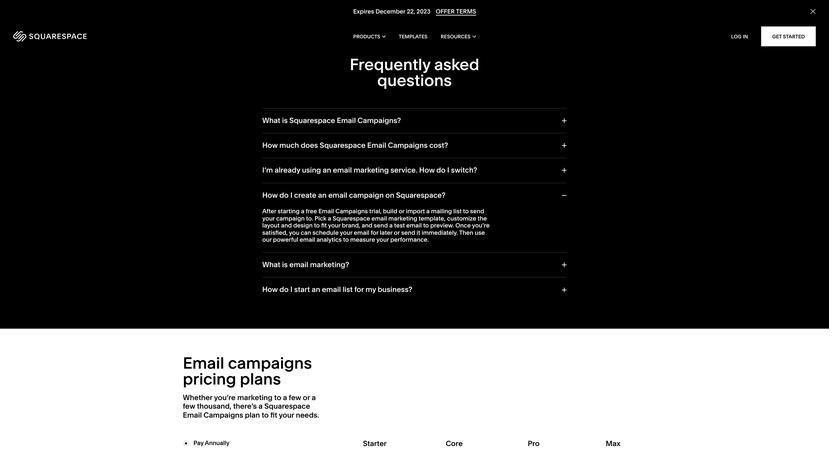 Task type: vqa. For each thing, say whether or not it's contained in the screenshot.
Preview template on a mobile device Image
no



Task type: locate. For each thing, give the bounding box(es) containing it.
campaigns
[[388, 141, 428, 150], [336, 208, 368, 215], [204, 411, 243, 420]]

fit up analytics
[[321, 222, 327, 230]]

powerful
[[273, 236, 298, 244]]

1 vertical spatial campaign
[[276, 215, 305, 222]]

1 vertical spatial an
[[318, 191, 327, 200]]

how up after at the top of page
[[262, 191, 278, 200]]

frequently asked questions
[[350, 54, 480, 90]]

email down import at the top of the page
[[406, 222, 422, 230]]

1 is from the top
[[282, 116, 288, 125]]

0 vertical spatial is
[[282, 116, 288, 125]]

few left thousand,
[[183, 402, 195, 411]]

0 horizontal spatial campaigns
[[204, 411, 243, 420]]

after
[[262, 208, 276, 215]]

email right the create
[[328, 191, 347, 200]]

1 vertical spatial is
[[282, 261, 288, 270]]

an for start
[[312, 286, 320, 295]]

2 vertical spatial an
[[312, 286, 320, 295]]

1 horizontal spatial you're
[[472, 222, 490, 230]]

1 vertical spatial or
[[394, 229, 400, 237]]

0 horizontal spatial campaign
[[276, 215, 305, 222]]

campaigns for trial,
[[336, 208, 368, 215]]

resources
[[441, 33, 471, 40]]

0 vertical spatial you're
[[472, 222, 490, 230]]

to right plan
[[262, 411, 269, 420]]

i
[[447, 166, 450, 175], [290, 191, 293, 200], [290, 286, 293, 295]]

fit inside after starting a free email campaigns trial, build or import a mailing list to send your campaign to. pick a squarespace email marketing template, customize the layout and design to fit your brand, and send a test email to preview. once you're satisfied, you can schedule your email for later or send it immediately. then use our powerful email analytics to measure your performance.
[[321, 222, 327, 230]]

an
[[323, 166, 331, 175], [318, 191, 327, 200], [312, 286, 320, 295]]

2 vertical spatial campaigns
[[204, 411, 243, 420]]

satisfied,
[[262, 229, 288, 237]]

1 and from the left
[[281, 222, 292, 230]]

it
[[417, 229, 420, 237]]

how for how do i create an email campaign on squarespace?
[[262, 191, 278, 200]]

and up "powerful"
[[281, 222, 292, 230]]

templates link
[[399, 23, 428, 50]]

squarespace
[[290, 116, 335, 125], [320, 141, 366, 150], [333, 215, 370, 222], [264, 402, 310, 411]]

1 horizontal spatial and
[[362, 222, 373, 230]]

send
[[470, 208, 484, 215], [374, 222, 388, 230], [401, 229, 415, 237]]

is for email
[[282, 261, 288, 270]]

do left switch?
[[437, 166, 446, 175]]

i left the create
[[290, 191, 293, 200]]

to up once
[[463, 208, 469, 215]]

you're
[[472, 222, 490, 230], [214, 394, 236, 403]]

an right the create
[[318, 191, 327, 200]]

already
[[275, 166, 300, 175]]

marketing
[[354, 166, 389, 175], [389, 215, 417, 222], [237, 394, 273, 403]]

2 is from the top
[[282, 261, 288, 270]]

you're down pricing
[[214, 394, 236, 403]]

1 vertical spatial i
[[290, 191, 293, 200]]

to right to.
[[314, 222, 320, 230]]

1 horizontal spatial send
[[401, 229, 415, 237]]

0 vertical spatial do
[[437, 166, 446, 175]]

pay annually
[[194, 440, 230, 447]]

terms
[[456, 8, 476, 15]]

send down trial,
[[374, 222, 388, 230]]

1 horizontal spatial list
[[454, 208, 462, 215]]

campaign
[[349, 191, 384, 200], [276, 215, 305, 222]]

templates
[[399, 33, 428, 40]]

1 vertical spatial you're
[[214, 394, 236, 403]]

do for how do i create an email campaign on squarespace?
[[280, 191, 289, 200]]

i'm
[[262, 166, 273, 175]]

how much does squarespace email campaigns cost?
[[262, 141, 448, 150]]

1 vertical spatial list
[[343, 286, 353, 295]]

0 vertical spatial campaigns
[[388, 141, 428, 150]]

2 vertical spatial marketing
[[237, 394, 273, 403]]

for left the later
[[371, 229, 379, 237]]

list up once
[[454, 208, 462, 215]]

1 vertical spatial fit
[[271, 411, 277, 420]]

in
[[743, 33, 748, 40]]

an right start
[[312, 286, 320, 295]]

0 vertical spatial for
[[371, 229, 379, 237]]

marketing down how much does squarespace email campaigns cost?
[[354, 166, 389, 175]]

email
[[333, 166, 352, 175], [328, 191, 347, 200], [372, 215, 387, 222], [406, 222, 422, 230], [354, 229, 370, 237], [300, 236, 315, 244], [290, 261, 309, 270], [322, 286, 341, 295]]

is
[[282, 116, 288, 125], [282, 261, 288, 270]]

is down "powerful"
[[282, 261, 288, 270]]

1 vertical spatial for
[[355, 286, 364, 295]]

what down our
[[262, 261, 281, 270]]

send left it
[[401, 229, 415, 237]]

what
[[262, 116, 281, 125], [262, 261, 281, 270]]

i for how do i start an email list for my business?
[[290, 286, 293, 295]]

or right the later
[[394, 229, 400, 237]]

and up measure
[[362, 222, 373, 230]]

2 vertical spatial do
[[280, 286, 289, 295]]

0 horizontal spatial you're
[[214, 394, 236, 403]]

you're right once
[[472, 222, 490, 230]]

i left switch?
[[447, 166, 450, 175]]

0 vertical spatial an
[[323, 166, 331, 175]]

i for how do i create an email campaign on squarespace?
[[290, 191, 293, 200]]

what is squarespace email campaigns?
[[262, 116, 401, 125]]

email
[[337, 116, 356, 125], [367, 141, 386, 150], [319, 208, 334, 215], [183, 354, 224, 373], [183, 411, 202, 420]]

core
[[446, 440, 463, 449]]

expires
[[353, 8, 374, 15]]

few up needs.
[[289, 394, 301, 403]]

i left start
[[290, 286, 293, 295]]

0 horizontal spatial and
[[281, 222, 292, 230]]

annually
[[205, 440, 230, 447]]

email up how do i create an email campaign on squarespace?
[[333, 166, 352, 175]]

email left the later
[[354, 229, 370, 237]]

squarespace logo image
[[13, 31, 87, 42]]

1 horizontal spatial campaigns
[[336, 208, 368, 215]]

fit
[[321, 222, 327, 230], [271, 411, 277, 420]]

or inside whether you're marketing to a few or a few thousand, there's a squarespace email campaigns plan to fit your needs.
[[303, 394, 310, 403]]

do up starting
[[280, 191, 289, 200]]

1 horizontal spatial fit
[[321, 222, 327, 230]]

1 horizontal spatial for
[[371, 229, 379, 237]]

build
[[383, 208, 398, 215]]

or
[[399, 208, 405, 215], [394, 229, 400, 237], [303, 394, 310, 403]]

campaigns inside after starting a free email campaigns trial, build or import a mailing list to send your campaign to. pick a squarespace email marketing template, customize the layout and design to fit your brand, and send a test email to preview. once you're satisfied, you can schedule your email for later or send it immediately. then use our powerful email analytics to measure your performance.
[[336, 208, 368, 215]]

is up much at the top left of page
[[282, 116, 288, 125]]

0 vertical spatial what
[[262, 116, 281, 125]]

2 what from the top
[[262, 261, 281, 270]]

start
[[294, 286, 310, 295]]

on
[[386, 191, 395, 200]]

how for how do i start an email list for my business?
[[262, 286, 278, 295]]

email inside whether you're marketing to a few or a few thousand, there's a squarespace email campaigns plan to fit your needs.
[[183, 411, 202, 420]]

much
[[280, 141, 299, 150]]

marketing up it
[[389, 215, 417, 222]]

a
[[301, 208, 305, 215], [427, 208, 430, 215], [328, 215, 331, 222], [389, 222, 393, 230], [283, 394, 287, 403], [312, 394, 316, 403], [259, 402, 263, 411]]

campaigns?
[[358, 116, 401, 125]]

email up the later
[[372, 215, 387, 222]]

my
[[366, 286, 376, 295]]

2 vertical spatial or
[[303, 394, 310, 403]]

campaigns up pay annually button
[[204, 411, 243, 420]]

campaign up trial,
[[349, 191, 384, 200]]

for left my in the left of the page
[[355, 286, 364, 295]]

campaigns up brand,
[[336, 208, 368, 215]]

do left start
[[280, 286, 289, 295]]

0 horizontal spatial fit
[[271, 411, 277, 420]]

list inside after starting a free email campaigns trial, build or import a mailing list to send your campaign to. pick a squarespace email marketing template, customize the layout and design to fit your brand, and send a test email to preview. once you're satisfied, you can schedule your email for later or send it immediately. then use our powerful email analytics to measure your performance.
[[454, 208, 462, 215]]

log
[[732, 33, 742, 40]]

do
[[437, 166, 446, 175], [280, 191, 289, 200], [280, 286, 289, 295]]

the
[[478, 215, 487, 222]]

or right build
[[399, 208, 405, 215]]

0 horizontal spatial few
[[183, 402, 195, 411]]

pricing
[[183, 370, 236, 389]]

email inside email campaigns pricing plans
[[183, 354, 224, 373]]

campaigns up service.
[[388, 141, 428, 150]]

how left start
[[262, 286, 278, 295]]

your inside whether you're marketing to a few or a few thousand, there's a squarespace email campaigns plan to fit your needs.
[[279, 411, 294, 420]]

pick
[[315, 215, 327, 222]]

your right measure
[[377, 236, 389, 244]]

how left much at the top left of page
[[262, 141, 278, 150]]

then
[[459, 229, 474, 237]]

send up once
[[470, 208, 484, 215]]

2 and from the left
[[362, 222, 373, 230]]

to right it
[[423, 222, 429, 230]]

1 vertical spatial what
[[262, 261, 281, 270]]

1 vertical spatial marketing
[[389, 215, 417, 222]]

to down brand,
[[343, 236, 349, 244]]

switch?
[[451, 166, 477, 175]]

squarespace inside after starting a free email campaigns trial, build or import a mailing list to send your campaign to. pick a squarespace email marketing template, customize the layout and design to fit your brand, and send a test email to preview. once you're satisfied, you can schedule your email for later or send it immediately. then use our powerful email analytics to measure your performance.
[[333, 215, 370, 222]]

products button
[[353, 23, 386, 50]]

1 vertical spatial campaigns
[[336, 208, 368, 215]]

starting
[[278, 208, 300, 215]]

i'm already using an email marketing service. how do i switch?
[[262, 166, 477, 175]]

what up much at the top left of page
[[262, 116, 281, 125]]

to
[[463, 208, 469, 215], [314, 222, 320, 230], [423, 222, 429, 230], [343, 236, 349, 244], [274, 394, 281, 403], [262, 411, 269, 420]]

or up needs.
[[303, 394, 310, 403]]

marketing up plan
[[237, 394, 273, 403]]

your left needs.
[[279, 411, 294, 420]]

campaigns inside whether you're marketing to a few or a few thousand, there's a squarespace email campaigns plan to fit your needs.
[[204, 411, 243, 420]]

what for what is squarespace email campaigns?
[[262, 116, 281, 125]]

campaign up you
[[276, 215, 305, 222]]

0 vertical spatial list
[[454, 208, 462, 215]]

pay annually button
[[183, 440, 261, 448]]

0 vertical spatial fit
[[321, 222, 327, 230]]

preview.
[[431, 222, 454, 230]]

1 vertical spatial do
[[280, 191, 289, 200]]

and
[[281, 222, 292, 230], [362, 222, 373, 230]]

2 horizontal spatial campaigns
[[388, 141, 428, 150]]

0 vertical spatial or
[[399, 208, 405, 215]]

1 what from the top
[[262, 116, 281, 125]]

0 vertical spatial campaign
[[349, 191, 384, 200]]

2 vertical spatial i
[[290, 286, 293, 295]]

your right schedule
[[340, 229, 353, 237]]

list left my in the left of the page
[[343, 286, 353, 295]]

fit right plan
[[271, 411, 277, 420]]

fit inside whether you're marketing to a few or a few thousand, there's a squarespace email campaigns plan to fit your needs.
[[271, 411, 277, 420]]

an right using
[[323, 166, 331, 175]]



Task type: describe. For each thing, give the bounding box(es) containing it.
plans
[[240, 370, 281, 389]]

trial,
[[369, 208, 382, 215]]

started
[[783, 33, 805, 40]]

email inside after starting a free email campaigns trial, build or import a mailing list to send your campaign to. pick a squarespace email marketing template, customize the layout and design to fit your brand, and send a test email to preview. once you're satisfied, you can schedule your email for later or send it immediately. then use our powerful email analytics to measure your performance.
[[319, 208, 334, 215]]

email up start
[[290, 261, 309, 270]]

0 vertical spatial marketing
[[354, 166, 389, 175]]

you're inside after starting a free email campaigns trial, build or import a mailing list to send your campaign to. pick a squarespace email marketing template, customize the layout and design to fit your brand, and send a test email to preview. once you're satisfied, you can schedule your email for later or send it immediately. then use our powerful email analytics to measure your performance.
[[472, 222, 490, 230]]

expires december 22, 2023
[[353, 8, 430, 15]]

log             in link
[[732, 33, 748, 40]]

what is email marketing?
[[262, 261, 349, 270]]

once
[[456, 222, 471, 230]]

get
[[773, 33, 782, 40]]

test
[[394, 222, 405, 230]]

products
[[353, 33, 381, 40]]

your up analytics
[[328, 222, 341, 230]]

using
[[302, 166, 321, 175]]

marketing?
[[310, 261, 349, 270]]

customize
[[447, 215, 477, 222]]

2 horizontal spatial send
[[470, 208, 484, 215]]

immediately.
[[422, 229, 458, 237]]

0 horizontal spatial send
[[374, 222, 388, 230]]

questions
[[377, 70, 452, 90]]

after starting a free email campaigns trial, build or import a mailing list to send your campaign to. pick a squarespace email marketing template, customize the layout and design to fit your brand, and send a test email to preview. once you're satisfied, you can schedule your email for later or send it immediately. then use our powerful email analytics to measure your performance.
[[262, 208, 490, 244]]

get started link
[[762, 26, 816, 46]]

campaign inside after starting a free email campaigns trial, build or import a mailing list to send your campaign to. pick a squarespace email marketing template, customize the layout and design to fit your brand, and send a test email to preview. once you're satisfied, you can schedule your email for later or send it immediately. then use our powerful email analytics to measure your performance.
[[276, 215, 305, 222]]

an for create
[[318, 191, 327, 200]]

how do i create an email campaign on squarespace?
[[262, 191, 446, 200]]

0 horizontal spatial list
[[343, 286, 353, 295]]

you're inside whether you're marketing to a few or a few thousand, there's a squarespace email campaigns plan to fit your needs.
[[214, 394, 236, 403]]

mailing
[[431, 208, 452, 215]]

for inside after starting a free email campaigns trial, build or import a mailing list to send your campaign to. pick a squarespace email marketing template, customize the layout and design to fit your brand, and send a test email to preview. once you're satisfied, you can schedule your email for later or send it immediately. then use our powerful email analytics to measure your performance.
[[371, 229, 379, 237]]

how right service.
[[419, 166, 435, 175]]

cost?
[[430, 141, 448, 150]]

pay
[[194, 440, 204, 447]]

to.
[[306, 215, 313, 222]]

later
[[380, 229, 393, 237]]

your up satisfied,
[[262, 215, 275, 222]]

marketing inside after starting a free email campaigns trial, build or import a mailing list to send your campaign to. pick a squarespace email marketing template, customize the layout and design to fit your brand, and send a test email to preview. once you're satisfied, you can schedule your email for later or send it immediately. then use our powerful email analytics to measure your performance.
[[389, 215, 417, 222]]

whether you're marketing to a few or a few thousand, there's a squarespace email campaigns plan to fit your needs.
[[183, 394, 319, 420]]

get started
[[773, 33, 805, 40]]

our
[[262, 236, 272, 244]]

22,
[[407, 8, 415, 15]]

create
[[294, 191, 317, 200]]

email down "marketing?" at bottom left
[[322, 286, 341, 295]]

email campaigns pricing plans
[[183, 354, 312, 389]]

analytics
[[317, 236, 342, 244]]

needs.
[[296, 411, 319, 420]]

can
[[301, 229, 311, 237]]

how for how much does squarespace email campaigns cost?
[[262, 141, 278, 150]]

offer
[[436, 8, 455, 15]]

what for what is email marketing?
[[262, 261, 281, 270]]

service.
[[391, 166, 418, 175]]

frequently
[[350, 54, 431, 74]]

2023
[[417, 8, 430, 15]]

resources button
[[441, 23, 476, 50]]

asked
[[434, 54, 480, 74]]

you
[[289, 229, 300, 237]]

1 horizontal spatial few
[[289, 394, 301, 403]]

1 horizontal spatial campaign
[[349, 191, 384, 200]]

log             in
[[732, 33, 748, 40]]

template,
[[419, 215, 446, 222]]

layout
[[262, 222, 280, 230]]

december
[[376, 8, 406, 15]]

offer terms
[[436, 8, 476, 15]]

schedule
[[313, 229, 339, 237]]

0 vertical spatial i
[[447, 166, 450, 175]]

pro
[[528, 440, 540, 449]]

business?
[[378, 286, 413, 295]]

do for how do i start an email list for my business?
[[280, 286, 289, 295]]

whether
[[183, 394, 213, 403]]

is for squarespace
[[282, 116, 288, 125]]

does
[[301, 141, 318, 150]]

brand,
[[342, 222, 360, 230]]

max
[[606, 440, 621, 449]]

there's
[[233, 402, 257, 411]]

design
[[293, 222, 313, 230]]

campaigns
[[228, 354, 312, 373]]

campaigns for cost?
[[388, 141, 428, 150]]

squarespace inside whether you're marketing to a few or a few thousand, there's a squarespace email campaigns plan to fit your needs.
[[264, 402, 310, 411]]

squarespace logo link
[[13, 31, 174, 42]]

thousand,
[[197, 402, 232, 411]]

plan
[[245, 411, 260, 420]]

free
[[306, 208, 317, 215]]

use
[[475, 229, 485, 237]]

performance.
[[391, 236, 429, 244]]

squarespace?
[[396, 191, 446, 200]]

import
[[406, 208, 425, 215]]

email down design
[[300, 236, 315, 244]]

how do i start an email list for my business?
[[262, 286, 413, 295]]

0 horizontal spatial for
[[355, 286, 364, 295]]

to down the plans
[[274, 394, 281, 403]]

measure
[[350, 236, 375, 244]]

offer terms link
[[436, 8, 476, 16]]

starter
[[363, 440, 387, 449]]

marketing inside whether you're marketing to a few or a few thousand, there's a squarespace email campaigns plan to fit your needs.
[[237, 394, 273, 403]]



